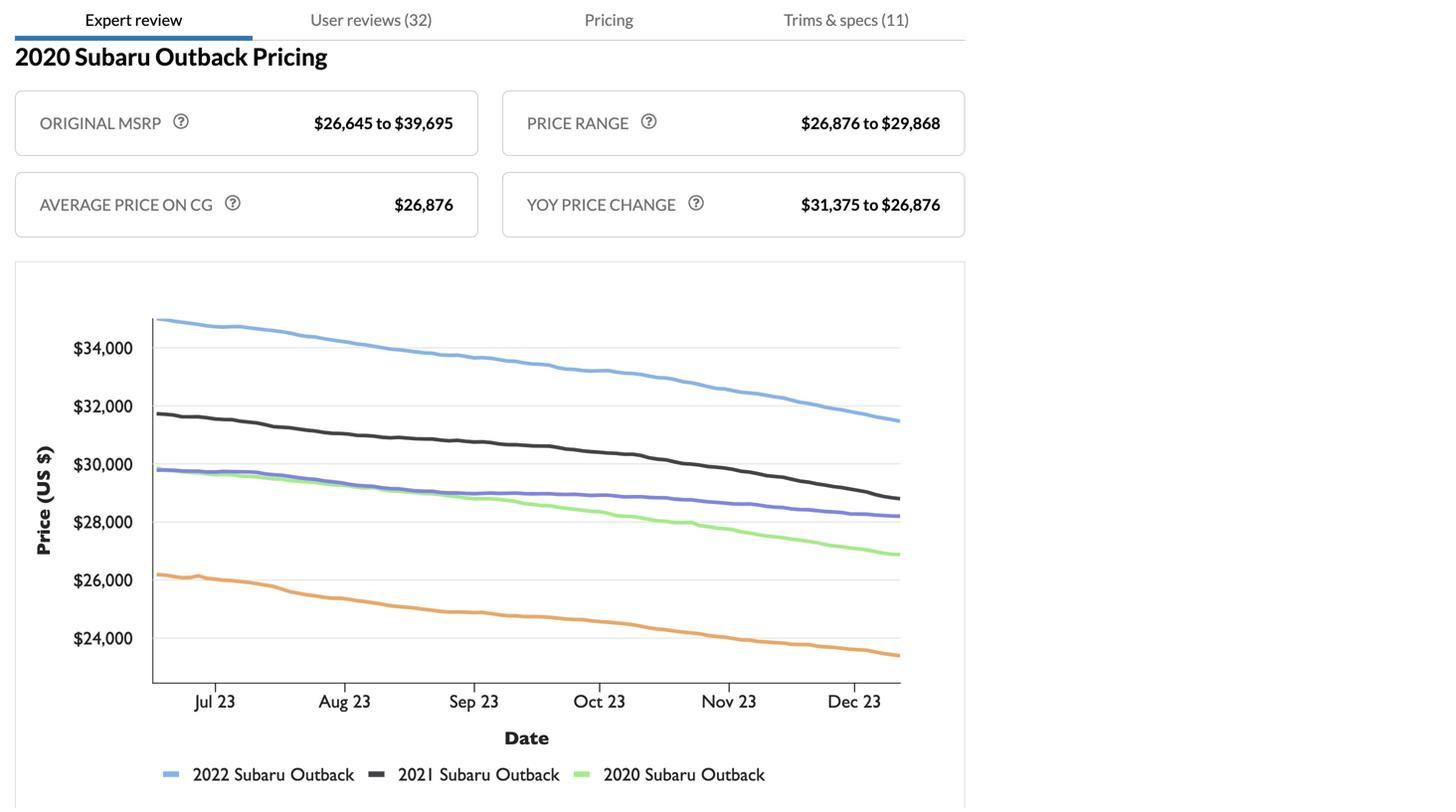 Task type: locate. For each thing, give the bounding box(es) containing it.
question circle image
[[225, 195, 241, 211], [688, 195, 704, 211]]

$31,375
[[802, 195, 861, 214]]

specs
[[840, 10, 878, 29]]

price for yoy
[[562, 195, 607, 214]]

$26,876 right $31,375
[[882, 195, 941, 214]]

2020
[[15, 42, 70, 71]]

$31,375 to $26,876
[[802, 195, 941, 214]]

1 question circle image from the left
[[225, 195, 241, 211]]

average
[[40, 195, 111, 214]]

1 horizontal spatial question circle image
[[641, 114, 657, 129]]

1 horizontal spatial pricing
[[585, 10, 634, 29]]

question circle image right change
[[688, 195, 704, 211]]

price left on
[[114, 195, 159, 214]]

1 question circle image from the left
[[173, 114, 189, 129]]

to right $31,375
[[864, 195, 879, 214]]

original
[[40, 114, 115, 133]]

cg
[[190, 195, 213, 214]]

trims & specs (11) tab
[[728, 0, 966, 41]]

2 question circle image from the left
[[641, 114, 657, 129]]

question circle image
[[173, 114, 189, 129], [641, 114, 657, 129]]

2020 subaru outback pricing
[[15, 42, 327, 71]]

1 horizontal spatial price
[[562, 195, 607, 214]]

$26,876 left $29,868
[[802, 114, 861, 133]]

2 price from the left
[[562, 195, 607, 214]]

price right yoy
[[562, 195, 607, 214]]

0 horizontal spatial $26,876
[[395, 195, 454, 214]]

change
[[610, 195, 676, 214]]

yoy
[[527, 195, 559, 214]]

to
[[376, 114, 391, 133], [864, 114, 879, 133], [864, 195, 879, 214]]

pricing
[[585, 10, 634, 29], [253, 42, 327, 71]]

question circle image right range
[[641, 114, 657, 129]]

0 vertical spatial pricing
[[585, 10, 634, 29]]

expert review
[[85, 10, 182, 29]]

1 price from the left
[[114, 195, 159, 214]]

$26,876 for $26,876
[[395, 195, 454, 214]]

to for $26,645
[[376, 114, 391, 133]]

2 question circle image from the left
[[688, 195, 704, 211]]

question circle image right cg at left top
[[225, 195, 241, 211]]

reviews
[[347, 10, 401, 29]]

review
[[135, 10, 182, 29]]

to right $26,645
[[376, 114, 391, 133]]

0 horizontal spatial price
[[114, 195, 159, 214]]

(32)
[[404, 10, 432, 29]]

0 horizontal spatial question circle image
[[225, 195, 241, 211]]

to left $29,868
[[864, 114, 879, 133]]

$39,695
[[395, 114, 454, 133]]

msrp
[[118, 114, 161, 133]]

$26,876 to $29,868
[[802, 114, 941, 133]]

1 horizontal spatial $26,876
[[802, 114, 861, 133]]

$26,876
[[802, 114, 861, 133], [395, 195, 454, 214], [882, 195, 941, 214]]

$26,876 for $26,876 to $29,868
[[802, 114, 861, 133]]

1 horizontal spatial question circle image
[[688, 195, 704, 211]]

0 horizontal spatial pricing
[[253, 42, 327, 71]]

0 horizontal spatial question circle image
[[173, 114, 189, 129]]

tab list
[[15, 0, 966, 41]]

$26,876 down "$39,695"
[[395, 195, 454, 214]]

trims & specs (11)
[[784, 10, 910, 29]]

user reviews (32)
[[311, 10, 432, 29]]

price
[[114, 195, 159, 214], [562, 195, 607, 214]]

question circle image right msrp
[[173, 114, 189, 129]]



Task type: describe. For each thing, give the bounding box(es) containing it.
user reviews (32) tab
[[253, 0, 490, 41]]

&
[[826, 10, 837, 29]]

price
[[527, 114, 572, 133]]

question circle image for price range
[[641, 114, 657, 129]]

pricing tab
[[490, 0, 728, 41]]

expert review tab
[[15, 0, 253, 41]]

expert
[[85, 10, 132, 29]]

on
[[162, 195, 187, 214]]

pricing inside tab
[[585, 10, 634, 29]]

$29,868
[[882, 114, 941, 133]]

1 vertical spatial pricing
[[253, 42, 327, 71]]

range
[[575, 114, 629, 133]]

to for $26,876
[[864, 114, 879, 133]]

price range
[[527, 114, 629, 133]]

(11)
[[882, 10, 910, 29]]

original msrp
[[40, 114, 161, 133]]

to for $31,375
[[864, 195, 879, 214]]

question circle image for average price on cg
[[225, 195, 241, 211]]

yoy price change
[[527, 195, 676, 214]]

user
[[311, 10, 344, 29]]

price for average
[[114, 195, 159, 214]]

tab list containing expert review
[[15, 0, 966, 41]]

outback
[[155, 42, 248, 71]]

2 horizontal spatial $26,876
[[882, 195, 941, 214]]

trims
[[784, 10, 823, 29]]

$26,645 to $39,695
[[314, 114, 454, 133]]

subaru
[[75, 42, 151, 71]]

$26,645
[[314, 114, 373, 133]]

question circle image for yoy price change
[[688, 195, 704, 211]]

question circle image for original msrp
[[173, 114, 189, 129]]

average price on cg
[[40, 195, 213, 214]]



Task type: vqa. For each thing, say whether or not it's contained in the screenshot.
the bottommost buying
no



